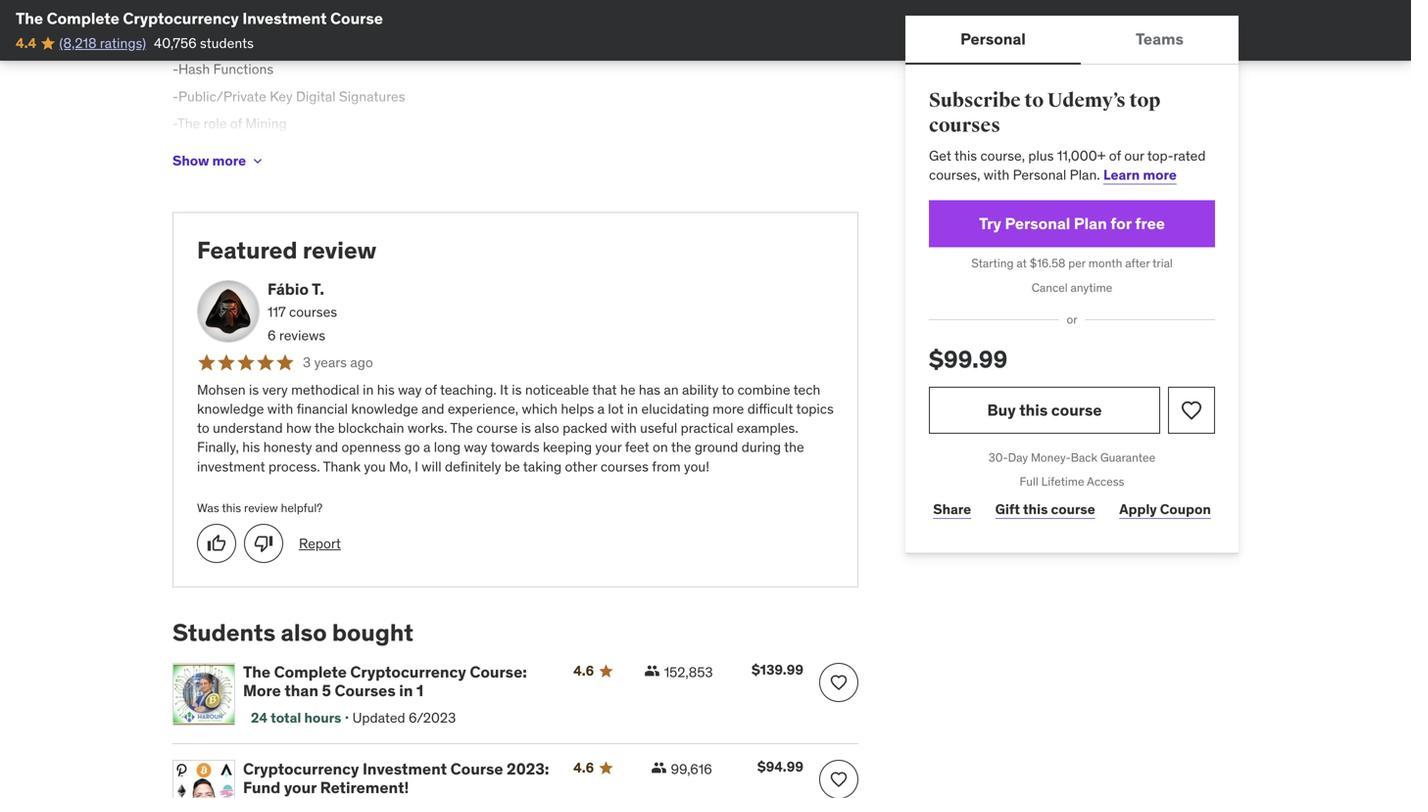 Task type: vqa. For each thing, say whether or not it's contained in the screenshot.
bottommost to
yes



Task type: locate. For each thing, give the bounding box(es) containing it.
course down "lifetime"
[[1051, 501, 1096, 519]]

cryptocurrency inside the complete cryptocurrency course: more than 5 courses in 1
[[350, 663, 466, 683]]

way up definitely
[[464, 439, 488, 457]]

course,
[[981, 147, 1025, 164]]

this inside gift this course link
[[1023, 501, 1048, 519]]

our
[[1125, 147, 1145, 164]]

cryptocurrency up "40,756"
[[123, 8, 239, 28]]

the down financial
[[315, 420, 335, 437]]

his down the understand on the bottom
[[242, 439, 260, 457]]

0 vertical spatial also
[[535, 420, 559, 437]]

also up than at left bottom
[[281, 619, 327, 648]]

- up hash on the left top of the page
[[173, 33, 178, 51]]

the inside the complete cryptocurrency course: more than 5 courses in 1
[[243, 663, 271, 683]]

0 horizontal spatial in
[[363, 381, 374, 399]]

2 vertical spatial with
[[611, 420, 637, 437]]

1 vertical spatial and
[[315, 439, 338, 457]]

to left udemy's on the right top of page
[[1025, 89, 1044, 113]]

more inside button
[[212, 152, 246, 169]]

1 vertical spatial with
[[267, 400, 293, 418]]

0 horizontal spatial way
[[398, 381, 422, 399]]

30-day money-back guarantee full lifetime access
[[989, 450, 1156, 490]]

1 horizontal spatial wishlist image
[[1180, 399, 1204, 422]]

knowledge up 'blockchain'
[[351, 400, 418, 418]]

1 vertical spatial wishlist image
[[829, 673, 849, 693]]

way up works. on the bottom of page
[[398, 381, 422, 399]]

per
[[1069, 256, 1086, 271]]

-the blockchain -ledgers -hash functions -public/private key digital signatures -the role of mining
[[173, 6, 405, 132]]

anytime
[[1071, 280, 1113, 295]]

to right ability on the top of page
[[722, 381, 734, 399]]

this
[[955, 147, 977, 164], [1020, 400, 1048, 420], [222, 501, 241, 516], [1023, 501, 1048, 519]]

digital
[[296, 88, 336, 105]]

course left 2023:
[[451, 760, 503, 780]]

0 vertical spatial cryptocurrency
[[123, 8, 239, 28]]

1 vertical spatial xsmall image
[[651, 761, 667, 776]]

knowledge
[[197, 400, 264, 418], [351, 400, 418, 418]]

tab list containing personal
[[906, 16, 1239, 65]]

noticeable
[[525, 381, 589, 399]]

to
[[1025, 89, 1044, 113], [722, 381, 734, 399], [197, 420, 210, 437]]

4.6 right 2023:
[[574, 760, 594, 777]]

the down examples.
[[784, 439, 805, 457]]

to up finally,
[[197, 420, 210, 437]]

share button
[[929, 491, 976, 530]]

a
[[598, 400, 605, 418], [423, 439, 431, 457]]

- left role
[[173, 115, 177, 132]]

4 - from the top
[[173, 88, 178, 105]]

lifetime
[[1042, 475, 1085, 490]]

cryptocurrency up "updated 6/2023" at the left bottom of the page
[[350, 663, 466, 683]]

learn more link
[[1104, 166, 1177, 184]]

1 horizontal spatial in
[[399, 682, 413, 702]]

1 4.6 from the top
[[574, 663, 594, 680]]

of right role
[[230, 115, 242, 132]]

0 horizontal spatial the
[[315, 420, 335, 437]]

buy
[[988, 400, 1016, 420]]

this right was
[[222, 501, 241, 516]]

in down ago
[[363, 381, 374, 399]]

0 vertical spatial investment
[[242, 8, 327, 28]]

how
[[286, 420, 312, 437]]

his
[[377, 381, 395, 399], [242, 439, 260, 457]]

xsmall image
[[645, 664, 660, 679], [651, 761, 667, 776]]

hours
[[304, 710, 342, 727]]

4.6 for 99,616
[[574, 760, 594, 777]]

this inside buy this course button
[[1020, 400, 1048, 420]]

with down very
[[267, 400, 293, 418]]

0 horizontal spatial also
[[281, 619, 327, 648]]

complete up "(8,218"
[[47, 8, 119, 28]]

0 vertical spatial complete
[[47, 8, 119, 28]]

1 vertical spatial your
[[284, 779, 317, 799]]

get this course, plus 11,000+ of our top-rated courses, with personal plan.
[[929, 147, 1206, 184]]

0 vertical spatial xsmall image
[[645, 664, 660, 679]]

0 horizontal spatial of
[[230, 115, 242, 132]]

ground
[[695, 439, 739, 457]]

functions
[[213, 61, 274, 78]]

review
[[303, 236, 377, 265], [244, 501, 278, 516]]

2 horizontal spatial of
[[1110, 147, 1121, 164]]

process.
[[269, 458, 320, 476]]

wishlist image
[[1180, 399, 1204, 422], [829, 673, 849, 693]]

in right lot
[[627, 400, 638, 418]]

this up the courses,
[[955, 147, 977, 164]]

retirement!
[[320, 779, 409, 799]]

personal up subscribe
[[961, 29, 1026, 49]]

this inside get this course, plus 11,000+ of our top-rated courses, with personal plan.
[[955, 147, 977, 164]]

1 horizontal spatial knowledge
[[351, 400, 418, 418]]

complete for the complete cryptocurrency investment course
[[47, 8, 119, 28]]

0 horizontal spatial with
[[267, 400, 293, 418]]

was
[[197, 501, 219, 516]]

0 horizontal spatial complete
[[47, 8, 119, 28]]

rated
[[1174, 147, 1206, 164]]

2 horizontal spatial with
[[984, 166, 1010, 184]]

0 horizontal spatial wishlist image
[[829, 673, 849, 693]]

and up works. on the bottom of page
[[422, 400, 445, 418]]

course down experience,
[[477, 420, 518, 437]]

it
[[500, 381, 509, 399]]

the right on
[[671, 439, 692, 457]]

key
[[270, 88, 293, 105]]

his up 'blockchain'
[[377, 381, 395, 399]]

1 vertical spatial course
[[451, 760, 503, 780]]

personal up $16.58
[[1005, 214, 1071, 234]]

tab list
[[906, 16, 1239, 65]]

0 horizontal spatial course
[[330, 8, 383, 28]]

courses down subscribe
[[929, 114, 1001, 138]]

courses down t.
[[289, 304, 337, 321]]

0 vertical spatial courses
[[929, 114, 1001, 138]]

1 vertical spatial cryptocurrency
[[350, 663, 466, 683]]

students
[[200, 34, 254, 52]]

complete down students also bought
[[274, 663, 347, 683]]

mining
[[245, 115, 287, 132]]

practical
[[681, 420, 734, 437]]

$94.99
[[758, 759, 804, 776]]

in inside the complete cryptocurrency course: more than 5 courses in 1
[[399, 682, 413, 702]]

1 horizontal spatial course
[[451, 760, 503, 780]]

cryptocurrency investment course 2023: fund your retirement! link
[[243, 760, 550, 799]]

1 vertical spatial also
[[281, 619, 327, 648]]

1 horizontal spatial his
[[377, 381, 395, 399]]

udemy's
[[1048, 89, 1126, 113]]

the
[[177, 6, 200, 24], [16, 8, 43, 28], [177, 115, 200, 132], [450, 420, 473, 437], [243, 663, 271, 683]]

cryptocurrency for investment
[[123, 8, 239, 28]]

4.6
[[574, 663, 594, 680], [574, 760, 594, 777]]

with down lot
[[611, 420, 637, 437]]

in left 1
[[399, 682, 413, 702]]

1 horizontal spatial your
[[596, 439, 622, 457]]

featured
[[197, 236, 298, 265]]

cryptocurrency inside cryptocurrency investment course 2023: fund your retirement!
[[243, 760, 359, 780]]

2 horizontal spatial more
[[1143, 166, 1177, 184]]

years
[[314, 354, 347, 372]]

this for buy
[[1020, 400, 1048, 420]]

2 horizontal spatial the
[[784, 439, 805, 457]]

2 vertical spatial personal
[[1005, 214, 1071, 234]]

apply coupon button
[[1116, 491, 1216, 530]]

of left teaching.
[[425, 381, 437, 399]]

complete inside the complete cryptocurrency course: more than 5 courses in 1
[[274, 663, 347, 683]]

1 vertical spatial his
[[242, 439, 260, 457]]

1 horizontal spatial a
[[598, 400, 605, 418]]

and up thank
[[315, 439, 338, 457]]

(8,218
[[59, 34, 97, 52]]

0 vertical spatial and
[[422, 400, 445, 418]]

xsmall image left 99,616
[[651, 761, 667, 776]]

a left lot
[[598, 400, 605, 418]]

1 horizontal spatial way
[[464, 439, 488, 457]]

course up back
[[1052, 400, 1102, 420]]

0 vertical spatial to
[[1025, 89, 1044, 113]]

the
[[315, 420, 335, 437], [671, 439, 692, 457], [784, 439, 805, 457]]

has
[[639, 381, 661, 399]]

0 vertical spatial of
[[230, 115, 242, 132]]

1 horizontal spatial also
[[535, 420, 559, 437]]

gift this course
[[996, 501, 1096, 519]]

which
[[522, 400, 558, 418]]

0 horizontal spatial investment
[[242, 8, 327, 28]]

course up signatures
[[330, 8, 383, 28]]

personal
[[961, 29, 1026, 49], [1013, 166, 1067, 184], [1005, 214, 1071, 234]]

more up practical
[[713, 400, 744, 418]]

1 horizontal spatial of
[[425, 381, 437, 399]]

course for buy this course
[[1052, 400, 1102, 420]]

course
[[1052, 400, 1102, 420], [477, 420, 518, 437], [1051, 501, 1096, 519]]

course inside button
[[1052, 400, 1102, 420]]

review up t.
[[303, 236, 377, 265]]

4.6 right course:
[[574, 663, 594, 680]]

cryptocurrency down 24 total hours
[[243, 760, 359, 780]]

get
[[929, 147, 952, 164]]

0 vertical spatial personal
[[961, 29, 1026, 49]]

with down course,
[[984, 166, 1010, 184]]

1 vertical spatial courses
[[289, 304, 337, 321]]

this for gift
[[1023, 501, 1048, 519]]

methodical
[[291, 381, 360, 399]]

useful
[[640, 420, 678, 437]]

after
[[1126, 256, 1150, 271]]

2 vertical spatial courses
[[601, 458, 649, 476]]

- down "40,756"
[[173, 61, 178, 78]]

courses
[[929, 114, 1001, 138], [289, 304, 337, 321], [601, 458, 649, 476]]

your left 'feet' on the left of the page
[[596, 439, 622, 457]]

a right go at the left of page
[[423, 439, 431, 457]]

2 4.6 from the top
[[574, 760, 594, 777]]

2 horizontal spatial courses
[[929, 114, 1001, 138]]

2 vertical spatial in
[[399, 682, 413, 702]]

0 vertical spatial 4.6
[[574, 663, 594, 680]]

knowledge down mohsen
[[197, 400, 264, 418]]

the left role
[[177, 115, 200, 132]]

1 vertical spatial in
[[627, 400, 638, 418]]

your right fund
[[284, 779, 317, 799]]

cryptocurrency for course:
[[350, 663, 466, 683]]

fábio tabalipa image
[[197, 280, 260, 343]]

2 - from the top
[[173, 33, 178, 51]]

1 horizontal spatial more
[[713, 400, 744, 418]]

review up the mark as unhelpful image
[[244, 501, 278, 516]]

long
[[434, 439, 461, 457]]

this right the buy
[[1020, 400, 1048, 420]]

helpful?
[[281, 501, 323, 516]]

1 - from the top
[[173, 6, 177, 24]]

xsmall image for 152,853
[[645, 664, 660, 679]]

cancel
[[1032, 280, 1068, 295]]

mo,
[[389, 458, 411, 476]]

-
[[173, 6, 177, 24], [173, 33, 178, 51], [173, 61, 178, 78], [173, 88, 178, 105], [173, 115, 177, 132]]

full
[[1020, 475, 1039, 490]]

- down hash on the left top of the page
[[173, 88, 178, 105]]

1 vertical spatial to
[[722, 381, 734, 399]]

honesty
[[263, 439, 312, 457]]

blockchain
[[338, 420, 404, 437]]

month
[[1089, 256, 1123, 271]]

0 horizontal spatial a
[[423, 439, 431, 457]]

the up long
[[450, 420, 473, 437]]

of left our
[[1110, 147, 1121, 164]]

mark as helpful image
[[207, 534, 226, 554]]

investment
[[242, 8, 327, 28], [363, 760, 447, 780]]

guarantee
[[1101, 450, 1156, 466]]

subscribe to udemy's top courses
[[929, 89, 1161, 138]]

more down the top-
[[1143, 166, 1177, 184]]

1 vertical spatial investment
[[363, 760, 447, 780]]

courses down 'feet' on the left of the page
[[601, 458, 649, 476]]

of inside get this course, plus 11,000+ of our top-rated courses, with personal plan.
[[1110, 147, 1121, 164]]

complete
[[47, 8, 119, 28], [274, 663, 347, 683]]

also inside mohsen is very methodical in his way of teaching. it is noticeable that he has an ability to combine tech knowledge with financial knowledge and experience, which helps a lot in elucidating more difficult topics to understand how the blockchain works. the course is also packed with useful practical examples. finally, his honesty and openness go a long way towards keeping your feet on the ground during the investment process. thank you mo, i will definitely be taking other courses from you!
[[535, 420, 559, 437]]

0 horizontal spatial knowledge
[[197, 400, 264, 418]]

0 horizontal spatial your
[[284, 779, 317, 799]]

this for get
[[955, 147, 977, 164]]

works.
[[408, 420, 447, 437]]

2 vertical spatial of
[[425, 381, 437, 399]]

0 vertical spatial with
[[984, 166, 1010, 184]]

0 horizontal spatial review
[[244, 501, 278, 516]]

and
[[422, 400, 445, 418], [315, 439, 338, 457]]

this right gift
[[1023, 501, 1048, 519]]

1 vertical spatial personal
[[1013, 166, 1067, 184]]

1 horizontal spatial investment
[[363, 760, 447, 780]]

1 horizontal spatial review
[[303, 236, 377, 265]]

investment up students at the top
[[242, 8, 327, 28]]

ability
[[682, 381, 719, 399]]

1 horizontal spatial complete
[[274, 663, 347, 683]]

0 vertical spatial your
[[596, 439, 622, 457]]

course inside mohsen is very methodical in his way of teaching. it is noticeable that he has an ability to combine tech knowledge with financial knowledge and experience, which helps a lot in elucidating more difficult topics to understand how the blockchain works. the course is also packed with useful practical examples. finally, his honesty and openness go a long way towards keeping your feet on the ground during the investment process. thank you mo, i will definitely be taking other courses from you!
[[477, 420, 518, 437]]

1 horizontal spatial courses
[[601, 458, 649, 476]]

0 horizontal spatial more
[[212, 152, 246, 169]]

also down which
[[535, 420, 559, 437]]

1 vertical spatial 4.6
[[574, 760, 594, 777]]

4.4
[[16, 34, 36, 52]]

xsmall image left 152,853
[[645, 664, 660, 679]]

0 horizontal spatial his
[[242, 439, 260, 457]]

1 horizontal spatial with
[[611, 420, 637, 437]]

1 vertical spatial complete
[[274, 663, 347, 683]]

0 horizontal spatial courses
[[289, 304, 337, 321]]

investment down "updated 6/2023" at the left bottom of the page
[[363, 760, 447, 780]]

more
[[243, 682, 281, 702]]

1 vertical spatial of
[[1110, 147, 1121, 164]]

0 horizontal spatial and
[[315, 439, 338, 457]]

personal inside button
[[961, 29, 1026, 49]]

1 horizontal spatial and
[[422, 400, 445, 418]]

24
[[251, 710, 268, 727]]

2 horizontal spatial to
[[1025, 89, 1044, 113]]

day
[[1008, 450, 1028, 466]]

2 vertical spatial cryptocurrency
[[243, 760, 359, 780]]

0 horizontal spatial to
[[197, 420, 210, 437]]

more left xsmall image
[[212, 152, 246, 169]]

on
[[653, 439, 668, 457]]

the up 24
[[243, 663, 271, 683]]

more for show more
[[212, 152, 246, 169]]

- up "40,756"
[[173, 6, 177, 24]]

experience,
[[448, 400, 519, 418]]

personal down plus
[[1013, 166, 1067, 184]]



Task type: describe. For each thing, give the bounding box(es) containing it.
of inside -the blockchain -ledgers -hash functions -public/private key digital signatures -the role of mining
[[230, 115, 242, 132]]

hash
[[178, 61, 210, 78]]

financial
[[297, 400, 348, 418]]

teaching.
[[440, 381, 497, 399]]

report button
[[299, 535, 341, 554]]

1 horizontal spatial the
[[671, 439, 692, 457]]

than
[[285, 682, 319, 702]]

courses inside subscribe to udemy's top courses
[[929, 114, 1001, 138]]

top-
[[1148, 147, 1174, 164]]

(8,218 ratings)
[[59, 34, 146, 52]]

taking
[[523, 458, 562, 476]]

coupon
[[1160, 501, 1211, 519]]

6
[[268, 327, 276, 344]]

i
[[415, 458, 418, 476]]

ratings)
[[100, 34, 146, 52]]

mark as unhelpful image
[[254, 534, 274, 554]]

packed
[[563, 420, 608, 437]]

gift
[[996, 501, 1020, 519]]

is up towards
[[521, 420, 531, 437]]

you!
[[684, 458, 710, 476]]

of inside mohsen is very methodical in his way of teaching. it is noticeable that he has an ability to combine tech knowledge with financial knowledge and experience, which helps a lot in elucidating more difficult topics to understand how the blockchain works. the course is also packed with useful practical examples. finally, his honesty and openness go a long way towards keeping your feet on the ground during the investment process. thank you mo, i will definitely be taking other courses from you!
[[425, 381, 437, 399]]

2 knowledge from the left
[[351, 400, 418, 418]]

you
[[364, 458, 386, 476]]

buy this course
[[988, 400, 1102, 420]]

feet
[[625, 439, 650, 457]]

ledgers
[[178, 33, 228, 51]]

courses inside fábio t. 117 courses 6 reviews
[[289, 304, 337, 321]]

$99.99
[[929, 345, 1008, 374]]

teams button
[[1081, 16, 1239, 63]]

helps
[[561, 400, 594, 418]]

1 vertical spatial a
[[423, 439, 431, 457]]

students
[[173, 619, 276, 648]]

during
[[742, 439, 781, 457]]

0 vertical spatial his
[[377, 381, 395, 399]]

xsmall image for 99,616
[[651, 761, 667, 776]]

lot
[[608, 400, 624, 418]]

courses
[[335, 682, 396, 702]]

1 vertical spatial review
[[244, 501, 278, 516]]

wishlist image
[[829, 771, 849, 790]]

openness
[[342, 439, 401, 457]]

investment inside cryptocurrency investment course 2023: fund your retirement!
[[363, 760, 447, 780]]

fund
[[243, 779, 281, 799]]

3 - from the top
[[173, 61, 178, 78]]

1 vertical spatial way
[[464, 439, 488, 457]]

more for learn more
[[1143, 166, 1177, 184]]

show
[[173, 152, 209, 169]]

share
[[933, 501, 972, 519]]

reviews
[[279, 327, 326, 344]]

the up 4.4
[[16, 8, 43, 28]]

with inside get this course, plus 11,000+ of our top-rated courses, with personal plan.
[[984, 166, 1010, 184]]

courses,
[[929, 166, 981, 184]]

0 vertical spatial review
[[303, 236, 377, 265]]

0 vertical spatial way
[[398, 381, 422, 399]]

4.6 for 152,853
[[574, 663, 594, 680]]

2 horizontal spatial in
[[627, 400, 638, 418]]

your inside mohsen is very methodical in his way of teaching. it is noticeable that he has an ability to combine tech knowledge with financial knowledge and experience, which helps a lot in elucidating more difficult topics to understand how the blockchain works. the course is also packed with useful practical examples. finally, his honesty and openness go a long way towards keeping your feet on the ground during the investment process. thank you mo, i will definitely be taking other courses from you!
[[596, 439, 622, 457]]

40,756
[[154, 34, 197, 52]]

an
[[664, 381, 679, 399]]

buy this course button
[[929, 387, 1161, 434]]

more inside mohsen is very methodical in his way of teaching. it is noticeable that he has an ability to combine tech knowledge with financial knowledge and experience, which helps a lot in elucidating more difficult topics to understand how the blockchain works. the course is also packed with useful practical examples. finally, his honesty and openness go a long way towards keeping your feet on the ground during the investment process. thank you mo, i will definitely be taking other courses from you!
[[713, 400, 744, 418]]

2 vertical spatial to
[[197, 420, 210, 437]]

fábio
[[268, 279, 309, 300]]

subscribe
[[929, 89, 1021, 113]]

xsmall image
[[250, 153, 266, 169]]

the complete cryptocurrency course: more than 5 courses in 1 link
[[243, 663, 550, 702]]

152,853
[[664, 664, 713, 682]]

is left very
[[249, 381, 259, 399]]

0 vertical spatial a
[[598, 400, 605, 418]]

to inside subscribe to udemy's top courses
[[1025, 89, 1044, 113]]

0 vertical spatial wishlist image
[[1180, 399, 1204, 422]]

for
[[1111, 214, 1132, 234]]

6/2023
[[409, 710, 456, 727]]

this for was
[[222, 501, 241, 516]]

courses inside mohsen is very methodical in his way of teaching. it is noticeable that he has an ability to combine tech knowledge with financial knowledge and experience, which helps a lot in elucidating more difficult topics to understand how the blockchain works. the course is also packed with useful practical examples. finally, his honesty and openness go a long way towards keeping your feet on the ground during the investment process. thank you mo, i will definitely be taking other courses from you!
[[601, 458, 649, 476]]

trial
[[1153, 256, 1173, 271]]

1 knowledge from the left
[[197, 400, 264, 418]]

very
[[262, 381, 288, 399]]

course for gift this course
[[1051, 501, 1096, 519]]

the inside mohsen is very methodical in his way of teaching. it is noticeable that he has an ability to combine tech knowledge with financial knowledge and experience, which helps a lot in elucidating more difficult topics to understand how the blockchain works. the course is also packed with useful practical examples. finally, his honesty and openness go a long way towards keeping your feet on the ground during the investment process. thank you mo, i will definitely be taking other courses from you!
[[450, 420, 473, 437]]

the up ledgers on the left
[[177, 6, 200, 24]]

blockchain
[[204, 6, 271, 24]]

role
[[204, 115, 227, 132]]

updated
[[353, 710, 406, 727]]

course inside cryptocurrency investment course 2023: fund your retirement!
[[451, 760, 503, 780]]

try personal plan for free link
[[929, 200, 1216, 248]]

2023:
[[507, 760, 549, 780]]

students also bought
[[173, 619, 414, 648]]

mohsen is very methodical in his way of teaching. it is noticeable that he has an ability to combine tech knowledge with financial knowledge and experience, which helps a lot in elucidating more difficult topics to understand how the blockchain works. the course is also packed with useful practical examples. finally, his honesty and openness go a long way towards keeping your feet on the ground during the investment process. thank you mo, i will definitely be taking other courses from you!
[[197, 381, 834, 476]]

public/private
[[178, 88, 266, 105]]

99,616
[[671, 761, 712, 779]]

keeping
[[543, 439, 592, 457]]

117
[[268, 304, 286, 321]]

teams
[[1136, 29, 1184, 49]]

definitely
[[445, 458, 501, 476]]

30-
[[989, 450, 1008, 466]]

personal inside get this course, plus 11,000+ of our top-rated courses, with personal plan.
[[1013, 166, 1067, 184]]

tech
[[794, 381, 821, 399]]

$16.58
[[1030, 256, 1066, 271]]

investment
[[197, 458, 265, 476]]

0 vertical spatial course
[[330, 8, 383, 28]]

0 vertical spatial in
[[363, 381, 374, 399]]

fábio t. 117 courses 6 reviews
[[268, 279, 337, 344]]

signatures
[[339, 88, 405, 105]]

11,000+
[[1058, 147, 1106, 164]]

cryptocurrency investment course 2023: fund your retirement!
[[243, 760, 549, 799]]

access
[[1087, 475, 1125, 490]]

towards
[[491, 439, 540, 457]]

1 horizontal spatial to
[[722, 381, 734, 399]]

updated 6/2023
[[353, 710, 456, 727]]

that
[[592, 381, 617, 399]]

at
[[1017, 256, 1027, 271]]

your inside cryptocurrency investment course 2023: fund your retirement!
[[284, 779, 317, 799]]

1
[[417, 682, 424, 702]]

complete for the complete cryptocurrency course: more than 5 courses in 1
[[274, 663, 347, 683]]

he
[[621, 381, 636, 399]]

5
[[322, 682, 331, 702]]

is right it
[[512, 381, 522, 399]]

go
[[405, 439, 420, 457]]

apply
[[1120, 501, 1157, 519]]

be
[[505, 458, 520, 476]]

starting
[[972, 256, 1014, 271]]

5 - from the top
[[173, 115, 177, 132]]



